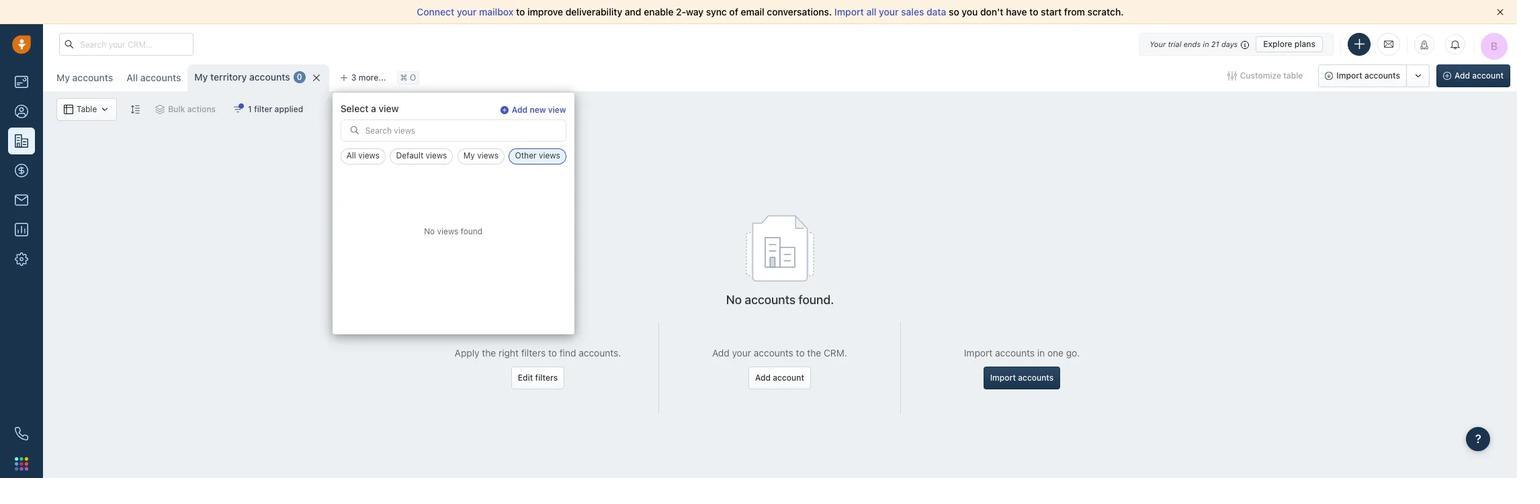Task type: vqa. For each thing, say whether or not it's contained in the screenshot.
"import all your sales data" "link"
yes



Task type: describe. For each thing, give the bounding box(es) containing it.
Search views search field
[[341, 121, 566, 141]]

container_wx8msf4aqz5i3rn1 image for table
[[64, 105, 73, 114]]

1 vertical spatial add account
[[755, 373, 804, 383]]

plans
[[1295, 39, 1316, 49]]

bulk
[[168, 104, 185, 114]]

1 horizontal spatial import accounts button
[[1319, 65, 1407, 87]]

my views button
[[458, 149, 505, 165]]

of
[[729, 6, 738, 17]]

one
[[1048, 347, 1064, 359]]

from
[[1064, 6, 1085, 17]]

import accounts inside group
[[1337, 71, 1401, 81]]

go.
[[1066, 347, 1080, 359]]

edit
[[518, 373, 533, 383]]

scratch.
[[1088, 6, 1124, 17]]

no accounts found.
[[726, 293, 834, 307]]

mailbox
[[479, 6, 514, 17]]

connect
[[417, 6, 454, 17]]

my for my accounts
[[56, 72, 70, 83]]

2 the from the left
[[807, 347, 821, 359]]

add your accounts to the crm.
[[712, 347, 847, 359]]

close image
[[1497, 9, 1504, 15]]

send email image
[[1384, 39, 1394, 50]]

bulk actions
[[168, 104, 216, 114]]

customize table
[[1240, 71, 1303, 81]]

1 vertical spatial add account button
[[749, 367, 811, 390]]

ends
[[1184, 39, 1201, 48]]

default views
[[396, 151, 447, 161]]

other
[[515, 151, 537, 161]]

to left find
[[548, 347, 557, 359]]

freshworks switcher image
[[15, 458, 28, 471]]

style_myh0__igzzd8unmi image
[[131, 105, 140, 114]]

view for select a view
[[379, 103, 399, 114]]

0 vertical spatial in
[[1203, 39, 1209, 48]]

container_wx8msf4aqz5i3rn1 image for bulk actions
[[155, 105, 165, 114]]

customize table button
[[1219, 65, 1312, 87]]

don't
[[981, 6, 1004, 17]]

crm.
[[824, 347, 847, 359]]

find
[[560, 347, 576, 359]]

more...
[[359, 73, 386, 83]]

customize
[[1240, 71, 1282, 81]]

Search your CRM... text field
[[59, 33, 194, 56]]

what's new image
[[1420, 40, 1429, 50]]

accounts up table
[[72, 72, 113, 83]]

0
[[297, 72, 302, 82]]

actions
[[187, 104, 216, 114]]

my views
[[464, 151, 499, 161]]

enable
[[644, 6, 674, 17]]

sales
[[901, 6, 924, 17]]

connect your mailbox link
[[417, 6, 516, 17]]

email
[[741, 6, 765, 17]]

3 more...
[[351, 73, 386, 83]]

explore plans link
[[1256, 36, 1323, 52]]

select a view
[[341, 103, 399, 114]]

views for other
[[539, 151, 560, 161]]

1 the from the left
[[482, 347, 496, 359]]

you
[[962, 6, 978, 17]]

⌘ o
[[400, 73, 416, 83]]

phone element
[[8, 421, 35, 448]]

1
[[248, 104, 252, 114]]

have
[[1006, 6, 1027, 17]]

connect your mailbox to improve deliverability and enable 2-way sync of email conversations. import all your sales data so you don't have to start from scratch.
[[417, 6, 1124, 17]]

search image
[[350, 126, 359, 135]]

all for all accounts
[[127, 72, 138, 83]]

no for no accounts found.
[[726, 293, 742, 307]]

1 vertical spatial in
[[1038, 347, 1045, 359]]

table button
[[56, 98, 117, 121]]

all
[[867, 6, 877, 17]]

explore plans
[[1264, 39, 1316, 49]]

a
[[371, 103, 376, 114]]

filter
[[254, 104, 272, 114]]

your
[[1150, 39, 1166, 48]]

my accounts
[[56, 72, 113, 83]]

accounts left the one
[[995, 347, 1035, 359]]

so
[[949, 6, 959, 17]]

default views button
[[390, 149, 453, 165]]

container_wx8msf4aqz5i3rn1 image right table
[[100, 105, 110, 114]]

2 horizontal spatial your
[[879, 6, 899, 17]]

start
[[1041, 6, 1062, 17]]

container_wx8msf4aqz5i3rn1 image for customize table
[[1228, 71, 1237, 81]]

your for connect your mailbox to improve deliverability and enable 2-way sync of email conversations. import all your sales data so you don't have to start from scratch.
[[457, 6, 477, 17]]



Task type: locate. For each thing, give the bounding box(es) containing it.
1 vertical spatial no
[[726, 293, 742, 307]]

2 horizontal spatial my
[[464, 151, 475, 161]]

your left mailbox
[[457, 6, 477, 17]]

accounts inside group
[[1365, 71, 1401, 81]]

new
[[530, 105, 546, 115]]

filters inside button
[[535, 373, 558, 383]]

1 horizontal spatial my
[[195, 71, 208, 83]]

1 horizontal spatial add account
[[1455, 71, 1504, 81]]

select
[[341, 103, 369, 114]]

import accounts down send email icon
[[1337, 71, 1401, 81]]

found
[[461, 227, 483, 237]]

import accounts
[[1337, 71, 1401, 81], [990, 373, 1054, 383]]

filters right the right
[[521, 347, 546, 359]]

all
[[127, 72, 138, 83], [347, 151, 356, 161]]

my inside button
[[464, 151, 475, 161]]

my territory accounts link
[[195, 71, 290, 84]]

no
[[424, 227, 435, 237], [726, 293, 742, 307]]

import inside "import accounts" group
[[1337, 71, 1363, 81]]

no for no views found
[[424, 227, 435, 237]]

to right mailbox
[[516, 6, 525, 17]]

2-
[[676, 6, 686, 17]]

0 horizontal spatial add account button
[[749, 367, 811, 390]]

my territory accounts 0
[[195, 71, 302, 83]]

all accounts button
[[120, 65, 188, 91], [127, 72, 181, 83]]

to left start
[[1030, 6, 1039, 17]]

3
[[351, 73, 356, 83]]

my up table popup button
[[56, 72, 70, 83]]

1 horizontal spatial the
[[807, 347, 821, 359]]

in left the 21
[[1203, 39, 1209, 48]]

accounts down no accounts found.
[[754, 347, 794, 359]]

1 vertical spatial import accounts
[[990, 373, 1054, 383]]

views right other
[[539, 151, 560, 161]]

my
[[195, 71, 208, 83], [56, 72, 70, 83], [464, 151, 475, 161]]

views for default
[[426, 151, 447, 161]]

no views found
[[424, 227, 483, 237]]

0 horizontal spatial add account
[[755, 373, 804, 383]]

container_wx8msf4aqz5i3rn1 image
[[233, 105, 243, 114]]

default
[[396, 151, 424, 161]]

the
[[482, 347, 496, 359], [807, 347, 821, 359]]

filters right edit
[[535, 373, 558, 383]]

21
[[1212, 39, 1220, 48]]

view
[[379, 103, 399, 114], [548, 105, 566, 115]]

container_wx8msf4aqz5i3rn1 image inside bulk actions button
[[155, 105, 165, 114]]

accounts down import accounts in one go.
[[1018, 373, 1054, 383]]

1 horizontal spatial add account button
[[1437, 65, 1511, 87]]

apply the right filters to find accounts.
[[455, 347, 621, 359]]

import accounts button down import accounts in one go.
[[984, 367, 1061, 390]]

0 horizontal spatial all
[[127, 72, 138, 83]]

0 horizontal spatial my
[[56, 72, 70, 83]]

your trial ends in 21 days
[[1150, 39, 1238, 48]]

0 horizontal spatial your
[[457, 6, 477, 17]]

import accounts group
[[1319, 65, 1430, 87]]

⌘
[[400, 73, 408, 83]]

improve
[[528, 6, 563, 17]]

all down search image
[[347, 151, 356, 161]]

your
[[457, 6, 477, 17], [879, 6, 899, 17], [732, 347, 751, 359]]

territory
[[210, 71, 247, 83]]

all for all views
[[347, 151, 356, 161]]

1 vertical spatial import accounts button
[[984, 367, 1061, 390]]

0 horizontal spatial account
[[773, 373, 804, 383]]

account
[[1473, 71, 1504, 81], [773, 373, 804, 383]]

container_wx8msf4aqz5i3rn1 image
[[1228, 71, 1237, 81], [64, 105, 73, 114], [100, 105, 110, 114], [155, 105, 165, 114]]

table
[[1284, 71, 1303, 81]]

found.
[[799, 293, 834, 307]]

0 vertical spatial filters
[[521, 347, 546, 359]]

accounts left found.
[[745, 293, 796, 307]]

1 filter applied
[[248, 104, 303, 114]]

views for all
[[358, 151, 380, 161]]

accounts up bulk
[[140, 72, 181, 83]]

0 vertical spatial account
[[1473, 71, 1504, 81]]

1 horizontal spatial import accounts
[[1337, 71, 1401, 81]]

add account
[[1455, 71, 1504, 81], [755, 373, 804, 383]]

my left territory
[[195, 71, 208, 83]]

import
[[835, 6, 864, 17], [1337, 71, 1363, 81], [964, 347, 993, 359], [990, 373, 1016, 383]]

explore
[[1264, 39, 1293, 49]]

0 vertical spatial import accounts
[[1337, 71, 1401, 81]]

in
[[1203, 39, 1209, 48], [1038, 347, 1045, 359]]

other views button
[[509, 149, 566, 165]]

accounts left the 0 in the left top of the page
[[249, 71, 290, 83]]

account down 'close' image
[[1473, 71, 1504, 81]]

1 filter applied button
[[225, 98, 312, 121]]

1 horizontal spatial no
[[726, 293, 742, 307]]

all up "style_myh0__igzzd8unmi" "icon"
[[127, 72, 138, 83]]

my for my territory accounts 0
[[195, 71, 208, 83]]

0 vertical spatial import accounts button
[[1319, 65, 1407, 87]]

all inside button
[[347, 151, 356, 161]]

import accounts button down send email icon
[[1319, 65, 1407, 87]]

0 horizontal spatial view
[[379, 103, 399, 114]]

0 horizontal spatial import accounts button
[[984, 367, 1061, 390]]

0 horizontal spatial import accounts
[[990, 373, 1054, 383]]

account down add your accounts to the crm.
[[773, 373, 804, 383]]

data
[[927, 6, 946, 17]]

way
[[686, 6, 704, 17]]

import all your sales data link
[[835, 6, 949, 17]]

edit filters
[[518, 373, 558, 383]]

to
[[516, 6, 525, 17], [1030, 6, 1039, 17], [548, 347, 557, 359], [796, 347, 805, 359]]

view right the a
[[379, 103, 399, 114]]

1 horizontal spatial view
[[548, 105, 566, 115]]

your down no accounts found.
[[732, 347, 751, 359]]

1 horizontal spatial in
[[1203, 39, 1209, 48]]

your for add your accounts to the crm.
[[732, 347, 751, 359]]

my down search views search box
[[464, 151, 475, 161]]

import accounts down import accounts in one go.
[[990, 373, 1054, 383]]

0 vertical spatial add account
[[1455, 71, 1504, 81]]

view for add new view
[[548, 105, 566, 115]]

accounts down send email icon
[[1365, 71, 1401, 81]]

0 vertical spatial all
[[127, 72, 138, 83]]

days
[[1222, 39, 1238, 48]]

accounts
[[1365, 71, 1401, 81], [249, 71, 290, 83], [72, 72, 113, 83], [140, 72, 181, 83], [745, 293, 796, 307], [754, 347, 794, 359], [995, 347, 1035, 359], [1018, 373, 1054, 383]]

and
[[625, 6, 642, 17]]

edit filters button
[[511, 367, 565, 390]]

views
[[358, 151, 380, 161], [426, 151, 447, 161], [477, 151, 499, 161], [539, 151, 560, 161], [437, 227, 459, 237]]

0 horizontal spatial the
[[482, 347, 496, 359]]

import accounts button
[[1319, 65, 1407, 87], [984, 367, 1061, 390]]

applied
[[275, 104, 303, 114]]

0 horizontal spatial no
[[424, 227, 435, 237]]

right
[[499, 347, 519, 359]]

phone image
[[15, 427, 28, 441]]

0 vertical spatial add account button
[[1437, 65, 1511, 87]]

accounts.
[[579, 347, 621, 359]]

3 more... button
[[332, 69, 394, 87]]

1 horizontal spatial all
[[347, 151, 356, 161]]

views down search image
[[358, 151, 380, 161]]

trial
[[1168, 39, 1182, 48]]

1 vertical spatial filters
[[535, 373, 558, 383]]

add new view
[[512, 105, 566, 115]]

views for my
[[477, 151, 499, 161]]

your right all
[[879, 6, 899, 17]]

apply
[[455, 347, 480, 359]]

table
[[77, 104, 97, 115]]

add account down 'close' image
[[1455, 71, 1504, 81]]

container_wx8msf4aqz5i3rn1 image inside customize table button
[[1228, 71, 1237, 81]]

other views
[[515, 151, 560, 161]]

import accounts in one go.
[[964, 347, 1080, 359]]

sync
[[706, 6, 727, 17]]

views for no
[[437, 227, 459, 237]]

1 vertical spatial account
[[773, 373, 804, 383]]

o
[[410, 73, 416, 83]]

1 horizontal spatial account
[[1473, 71, 1504, 81]]

container_wx8msf4aqz5i3rn1 image left bulk
[[155, 105, 165, 114]]

0 horizontal spatial in
[[1038, 347, 1045, 359]]

view right new
[[548, 105, 566, 115]]

views right default
[[426, 151, 447, 161]]

the left the crm. at the bottom right
[[807, 347, 821, 359]]

1 horizontal spatial your
[[732, 347, 751, 359]]

container_wx8msf4aqz5i3rn1 image left 'customize'
[[1228, 71, 1237, 81]]

all views
[[347, 151, 380, 161]]

add account down add your accounts to the crm.
[[755, 373, 804, 383]]

views left found
[[437, 227, 459, 237]]

all accounts
[[127, 72, 181, 83]]

0 vertical spatial no
[[424, 227, 435, 237]]

views left other
[[477, 151, 499, 161]]

in left the one
[[1038, 347, 1045, 359]]

deliverability
[[566, 6, 622, 17]]

all views button
[[341, 149, 386, 165]]

the left the right
[[482, 347, 496, 359]]

bulk actions button
[[147, 98, 225, 121]]

1 vertical spatial all
[[347, 151, 356, 161]]

conversations.
[[767, 6, 832, 17]]

add
[[1455, 71, 1470, 81], [512, 105, 528, 115], [712, 347, 730, 359], [755, 373, 771, 383]]

to left the crm. at the bottom right
[[796, 347, 805, 359]]

container_wx8msf4aqz5i3rn1 image left table
[[64, 105, 73, 114]]

my for my views
[[464, 151, 475, 161]]



